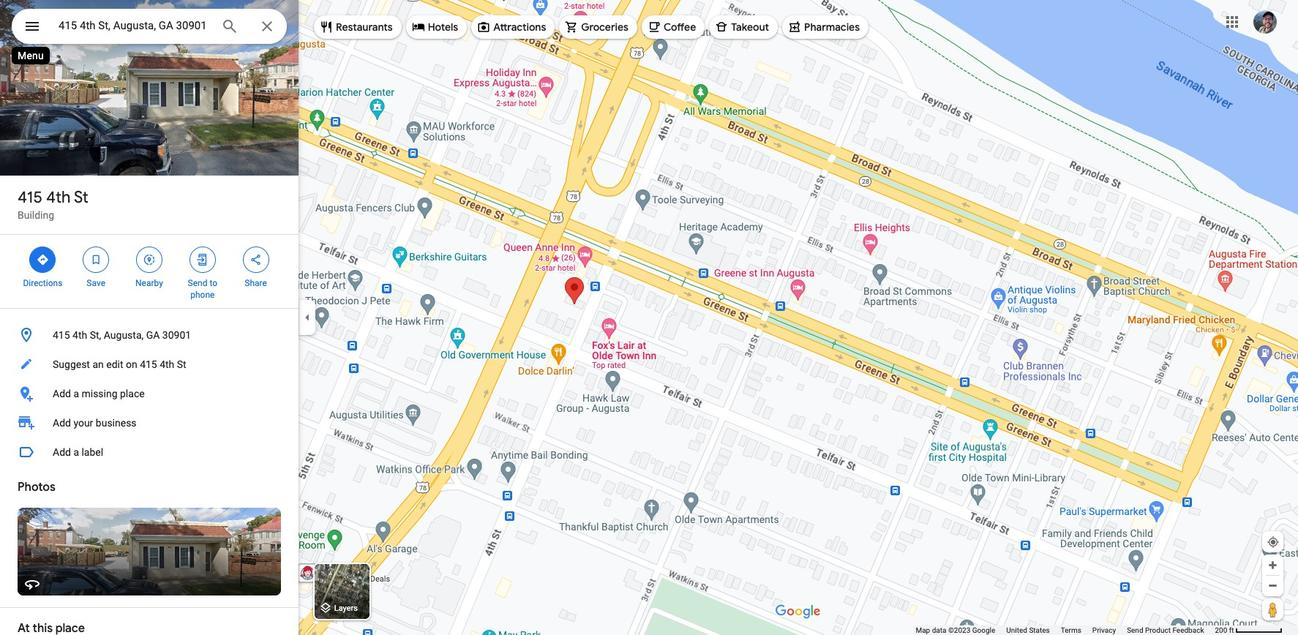 Task type: vqa. For each thing, say whether or not it's contained in the screenshot.
left St
yes



Task type: describe. For each thing, give the bounding box(es) containing it.
missing
[[82, 388, 118, 400]]

30901
[[162, 329, 191, 341]]

415 4th St, Augusta, GA 30901 field
[[12, 9, 287, 44]]

united states button
[[1007, 626, 1050, 635]]

add your business
[[53, 417, 137, 429]]

st inside 415 4th st building
[[74, 187, 88, 208]]

200 ft
[[1216, 627, 1235, 635]]

pharmacies
[[805, 20, 860, 34]]

states
[[1030, 627, 1050, 635]]

takeout
[[732, 20, 770, 34]]

hotels button
[[406, 10, 467, 45]]


[[89, 252, 103, 268]]

add a missing place
[[53, 388, 145, 400]]

©2023
[[949, 627, 971, 635]]

add for add a missing place
[[53, 388, 71, 400]]

attractions
[[494, 20, 546, 34]]

add your business link
[[0, 409, 299, 438]]

coffee
[[664, 20, 696, 34]]

coffee button
[[642, 10, 705, 45]]

415 for st,
[[53, 329, 70, 341]]

200 ft button
[[1216, 627, 1283, 635]]

ft
[[1230, 627, 1235, 635]]

pharmacies button
[[783, 10, 869, 45]]

privacy
[[1093, 627, 1117, 635]]

collapse side panel image
[[299, 310, 316, 326]]

google maps element
[[0, 0, 1299, 635]]

restaurants button
[[314, 10, 402, 45]]

privacy button
[[1093, 626, 1117, 635]]

add a missing place button
[[0, 379, 299, 409]]


[[143, 252, 156, 268]]

restaurants
[[336, 20, 393, 34]]

add for add your business
[[53, 417, 71, 429]]


[[196, 252, 209, 268]]

photos
[[18, 480, 55, 495]]

a for missing
[[73, 388, 79, 400]]

st,
[[90, 329, 101, 341]]

terms
[[1061, 627, 1082, 635]]

415 4th st, augusta, ga 30901 button
[[0, 321, 299, 350]]

google
[[973, 627, 996, 635]]

4th for st,
[[73, 329, 87, 341]]

add for add a label
[[53, 447, 71, 458]]

actions for 415 4th st region
[[0, 235, 299, 308]]

label
[[82, 447, 103, 458]]

nearby
[[135, 278, 163, 288]]

business
[[96, 417, 137, 429]]

show your location image
[[1267, 536, 1281, 549]]

map
[[916, 627, 931, 635]]



Task type: locate. For each thing, give the bounding box(es) containing it.
add down suggest
[[53, 388, 71, 400]]

0 horizontal spatial 415
[[18, 187, 42, 208]]

edit
[[106, 359, 123, 370]]

4th
[[46, 187, 71, 208], [73, 329, 87, 341], [160, 359, 175, 370]]

none field inside 415 4th st, augusta, ga 30901 field
[[59, 17, 209, 34]]

1 vertical spatial a
[[73, 447, 79, 458]]

data
[[932, 627, 947, 635]]

1 vertical spatial 4th
[[73, 329, 87, 341]]

product
[[1146, 627, 1171, 635]]

takeout button
[[710, 10, 778, 45]]

2 vertical spatial 415
[[140, 359, 157, 370]]

4th inside 415 4th st building
[[46, 187, 71, 208]]

suggest an edit on 415 4th st
[[53, 359, 186, 370]]

send product feedback button
[[1128, 626, 1205, 635]]

415 for st
[[18, 187, 42, 208]]

0 vertical spatial add
[[53, 388, 71, 400]]

2 add from the top
[[53, 417, 71, 429]]

send to phone
[[188, 278, 217, 300]]

google account: cj baylor  
(christian.baylor@adept.ai) image
[[1254, 10, 1278, 33]]

a left the label
[[73, 447, 79, 458]]

footer
[[916, 626, 1216, 635]]

share
[[245, 278, 267, 288]]

building
[[18, 209, 54, 221]]

0 horizontal spatial st
[[74, 187, 88, 208]]

4th for st
[[46, 187, 71, 208]]

a for label
[[73, 447, 79, 458]]


[[36, 252, 49, 268]]

suggest
[[53, 359, 90, 370]]

st
[[74, 187, 88, 208], [177, 359, 186, 370]]

send inside button
[[1128, 627, 1144, 635]]

1 add from the top
[[53, 388, 71, 400]]

ga
[[146, 329, 160, 341]]

united states
[[1007, 627, 1050, 635]]

4th left st,
[[73, 329, 87, 341]]

hotels
[[428, 20, 458, 34]]

415 up building
[[18, 187, 42, 208]]

send
[[188, 278, 208, 288], [1128, 627, 1144, 635]]

1 a from the top
[[73, 388, 79, 400]]

200
[[1216, 627, 1228, 635]]

directions
[[23, 278, 62, 288]]

1 vertical spatial add
[[53, 417, 71, 429]]

415 4th st building
[[18, 187, 88, 221]]

4th down 30901
[[160, 359, 175, 370]]

send inside the send to phone
[[188, 278, 208, 288]]

415 inside suggest an edit on 415 4th st button
[[140, 359, 157, 370]]

0 horizontal spatial 4th
[[46, 187, 71, 208]]

415 right on at the bottom left
[[140, 359, 157, 370]]

phone
[[191, 290, 215, 300]]

suggest an edit on 415 4th st button
[[0, 350, 299, 379]]

feedback
[[1173, 627, 1205, 635]]

415 4th st main content
[[0, 0, 299, 635]]


[[23, 16, 41, 37]]

augusta,
[[104, 329, 144, 341]]

2 horizontal spatial 415
[[140, 359, 157, 370]]

an
[[93, 359, 104, 370]]

1 vertical spatial st
[[177, 359, 186, 370]]

add left your
[[53, 417, 71, 429]]

1 horizontal spatial st
[[177, 359, 186, 370]]

0 vertical spatial 415
[[18, 187, 42, 208]]

attractions button
[[472, 10, 555, 45]]

0 vertical spatial st
[[74, 187, 88, 208]]

415 4th st, augusta, ga 30901
[[53, 329, 191, 341]]

add left the label
[[53, 447, 71, 458]]

None field
[[59, 17, 209, 34]]


[[249, 252, 263, 268]]

a left missing
[[73, 388, 79, 400]]

2 horizontal spatial 4th
[[160, 359, 175, 370]]

footer containing map data ©2023 google
[[916, 626, 1216, 635]]

add
[[53, 388, 71, 400], [53, 417, 71, 429], [53, 447, 71, 458]]

zoom out image
[[1268, 581, 1279, 592]]

st inside suggest an edit on 415 4th st button
[[177, 359, 186, 370]]

add a label button
[[0, 438, 299, 467]]

save
[[87, 278, 105, 288]]

a
[[73, 388, 79, 400], [73, 447, 79, 458]]

place
[[120, 388, 145, 400]]

show street view coverage image
[[1263, 599, 1284, 621]]

2 vertical spatial 4th
[[160, 359, 175, 370]]

your
[[73, 417, 93, 429]]

1 vertical spatial 415
[[53, 329, 70, 341]]

1 vertical spatial send
[[1128, 627, 1144, 635]]

415
[[18, 187, 42, 208], [53, 329, 70, 341], [140, 359, 157, 370]]

1 horizontal spatial 415
[[53, 329, 70, 341]]

 search field
[[12, 9, 287, 47]]

415 inside 415 4th st, augusta, ga 30901 button
[[53, 329, 70, 341]]

1 horizontal spatial 4th
[[73, 329, 87, 341]]

add a label
[[53, 447, 103, 458]]

terms button
[[1061, 626, 1082, 635]]

zoom in image
[[1268, 560, 1279, 571]]

on
[[126, 359, 137, 370]]

0 horizontal spatial send
[[188, 278, 208, 288]]

0 vertical spatial send
[[188, 278, 208, 288]]

send up phone
[[188, 278, 208, 288]]

1 horizontal spatial send
[[1128, 627, 1144, 635]]

 button
[[12, 9, 53, 47]]

send for send to phone
[[188, 278, 208, 288]]

0 vertical spatial a
[[73, 388, 79, 400]]

united
[[1007, 627, 1028, 635]]

415 inside 415 4th st building
[[18, 187, 42, 208]]

3 add from the top
[[53, 447, 71, 458]]

to
[[210, 278, 217, 288]]

map data ©2023 google
[[916, 627, 996, 635]]

send product feedback
[[1128, 627, 1205, 635]]

415 up suggest
[[53, 329, 70, 341]]

2 a from the top
[[73, 447, 79, 458]]

0 vertical spatial 4th
[[46, 187, 71, 208]]

2 vertical spatial add
[[53, 447, 71, 458]]

groceries
[[582, 20, 629, 34]]

send left 'product'
[[1128, 627, 1144, 635]]

send for send product feedback
[[1128, 627, 1144, 635]]

4th up building
[[46, 187, 71, 208]]

layers
[[334, 604, 358, 614]]

groceries button
[[560, 10, 638, 45]]

footer inside google maps element
[[916, 626, 1216, 635]]



